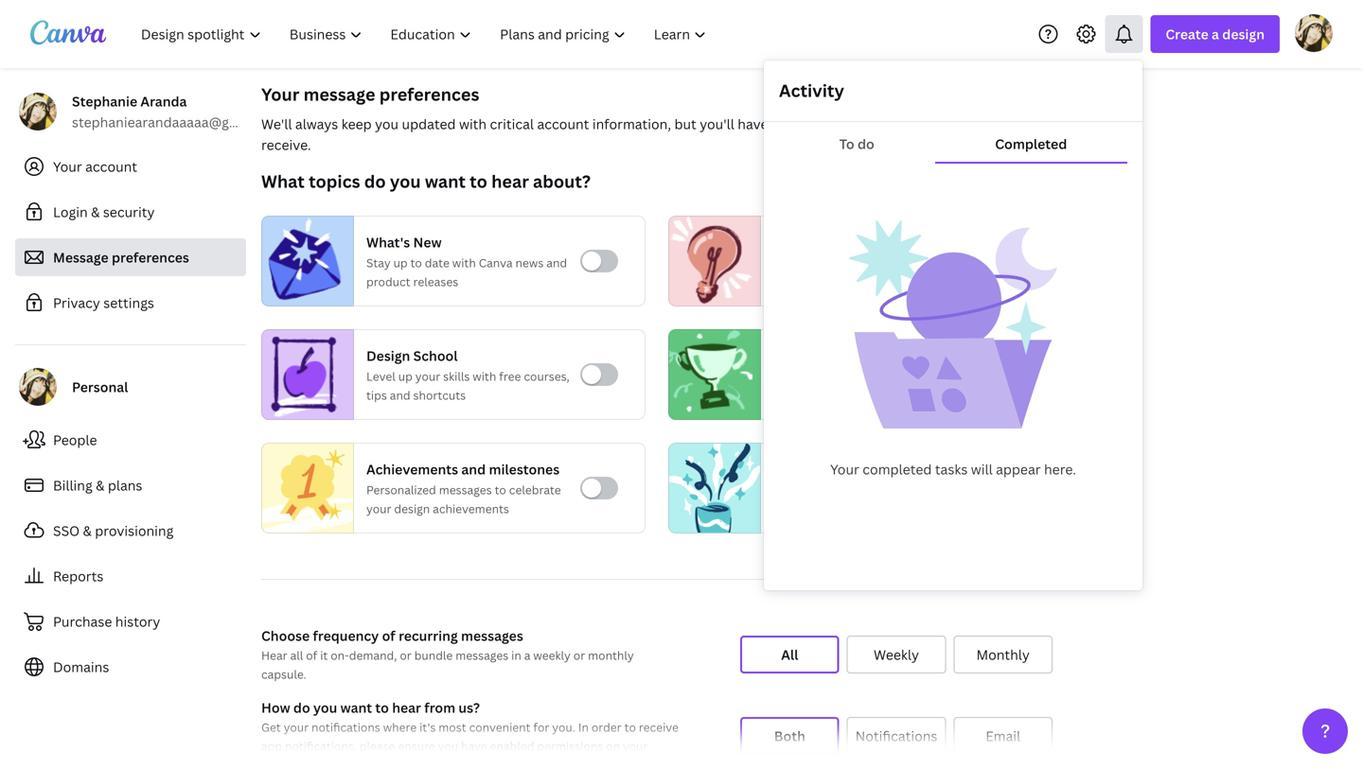 Task type: describe. For each thing, give the bounding box(es) containing it.
create
[[1166, 25, 1209, 43]]

personal
[[72, 378, 128, 396]]

create a design
[[1166, 25, 1265, 43]]

information,
[[593, 115, 671, 133]]

skills inside design school level up your skills with free courses, tips and shortcuts
[[443, 369, 470, 384]]

with inside design challenges practice your skills with new design challenges
[[879, 369, 903, 384]]

privacy
[[53, 294, 100, 312]]

please
[[360, 739, 395, 755]]

domains link
[[15, 649, 246, 687]]

settings
[[103, 294, 154, 312]]

your right get
[[284, 720, 309, 736]]

it's
[[420, 720, 436, 736]]

Both button
[[741, 718, 840, 756]]

activity
[[779, 79, 845, 102]]

order
[[592, 720, 622, 736]]

topic image left special
[[670, 439, 760, 538]]

your for your account
[[53, 158, 82, 176]]

and inside what's new stay up to date with canva news and product releases
[[547, 255, 567, 271]]

in
[[578, 720, 589, 736]]

from
[[425, 699, 456, 717]]

a inside dropdown button
[[1212, 25, 1220, 43]]

0 vertical spatial hear
[[492, 170, 529, 193]]

plans
[[108, 477, 142, 495]]

1 vertical spatial do
[[364, 170, 386, 193]]

people
[[53, 431, 97, 449]]

for inside recommendations curated templates, graphics, and content picked for you
[[858, 274, 875, 290]]

privacy settings
[[53, 294, 154, 312]]

message
[[304, 83, 375, 106]]

tips
[[367, 388, 387, 403]]

topic image for recommendations
[[670, 216, 753, 307]]

to inside what's new stay up to date with canva news and product releases
[[411, 255, 422, 271]]

account inside your account link
[[85, 158, 137, 176]]

choose frequency of recurring messages hear all of it on-demand, or bundle messages in a weekly or monthly capsule.
[[261, 627, 634, 683]]

design inside achievements and milestones personalized messages to celebrate your design achievements
[[394, 501, 430, 517]]

receive
[[639, 720, 679, 736]]

frequency
[[313, 627, 379, 645]]

we'll always keep you updated with critical account information, but you'll have full control over the marketing content you receive.
[[261, 115, 1046, 154]]

content inside we'll always keep you updated with critical account information, but you'll have full control over the marketing content you receive.
[[969, 115, 1019, 133]]

device.
[[261, 758, 300, 770]]

message preferences link
[[15, 239, 246, 277]]

what
[[261, 170, 305, 193]]

purchase history
[[53, 613, 160, 631]]

you right keep
[[375, 115, 399, 133]]

graphics,
[[882, 255, 931, 271]]

monthly
[[588, 648, 634, 664]]

what topics do you want to hear about?
[[261, 170, 591, 193]]

1 or from the left
[[400, 648, 412, 664]]

product
[[367, 274, 411, 290]]

on-
[[331, 648, 349, 664]]

with inside what's new stay up to date with canva news and product releases
[[452, 255, 476, 271]]

you up notifications
[[313, 699, 337, 717]]

your message preferences
[[261, 83, 480, 106]]

most
[[439, 720, 467, 736]]

what's
[[367, 233, 410, 251]]

you inside recommendations curated templates, graphics, and content picked for you
[[877, 274, 898, 290]]

bundle
[[415, 648, 453, 664]]

sso & provisioning
[[53, 522, 174, 540]]

it
[[320, 648, 328, 664]]

ensure
[[398, 739, 435, 755]]

notifications,
[[285, 739, 357, 755]]

domains
[[53, 659, 109, 677]]

recommendations
[[774, 233, 895, 251]]

special events
[[774, 461, 867, 479]]

you.
[[552, 720, 576, 736]]

hear inside how do you want to hear from us? get your notifications where it's most convenient for you. in order to receive app notifications, please ensure you have enabled permissions on your device.
[[392, 699, 421, 717]]

login & security
[[53, 203, 155, 221]]

here.
[[1045, 461, 1077, 479]]

privacy settings link
[[15, 284, 246, 322]]

where
[[383, 720, 417, 736]]

school
[[414, 347, 458, 365]]

your account
[[53, 158, 137, 176]]

your for your message preferences
[[261, 83, 300, 106]]

do for how
[[294, 699, 310, 717]]

to do button
[[779, 126, 935, 162]]

sso & provisioning link
[[15, 512, 246, 550]]

stephanie aranda stephaniearandaaaaa@gmail.com
[[72, 92, 287, 131]]

up for design
[[398, 369, 413, 384]]

on
[[606, 739, 620, 755]]

updated
[[402, 115, 456, 133]]

to inside achievements and milestones personalized messages to celebrate your design achievements
[[495, 483, 507, 498]]

topic image for design school
[[262, 330, 346, 420]]

the
[[878, 115, 899, 133]]

curated
[[774, 255, 818, 271]]

monthly
[[977, 646, 1030, 664]]

up for what's
[[394, 255, 408, 271]]

reports link
[[15, 558, 246, 596]]

always
[[295, 115, 338, 133]]

keep
[[342, 115, 372, 133]]

permissions
[[537, 739, 603, 755]]

full
[[772, 115, 793, 133]]

billing & plans link
[[15, 467, 246, 505]]

want inside how do you want to hear from us? get your notifications where it's most convenient for you. in order to receive app notifications, please ensure you have enabled permissions on your device.
[[341, 699, 372, 717]]

sso
[[53, 522, 80, 540]]

with inside design school level up your skills with free courses, tips and shortcuts
[[473, 369, 497, 384]]

practice
[[774, 369, 819, 384]]

topic image for what's new
[[262, 216, 346, 307]]

your account link
[[15, 148, 246, 186]]

achievements
[[367, 461, 458, 479]]

in
[[512, 648, 522, 664]]

appear
[[996, 461, 1041, 479]]

achievements and milestones personalized messages to celebrate your design achievements
[[367, 461, 561, 517]]

choose
[[261, 627, 310, 645]]

do for to
[[858, 135, 875, 153]]

events
[[824, 461, 867, 479]]

messages for personalized
[[439, 483, 492, 498]]

reports
[[53, 568, 104, 586]]

a inside choose frequency of recurring messages hear all of it on-demand, or bundle messages in a weekly or monthly capsule.
[[524, 648, 531, 664]]

picked
[[820, 274, 856, 290]]



Task type: locate. For each thing, give the bounding box(es) containing it.
all
[[290, 648, 303, 664]]

& for login
[[91, 203, 100, 221]]

0 vertical spatial preferences
[[380, 83, 480, 106]]

have inside how do you want to hear from us? get your notifications where it's most convenient for you. in order to receive app notifications, please ensure you have enabled permissions on your device.
[[461, 739, 487, 755]]

Notifications button
[[847, 718, 946, 756]]

1 vertical spatial your
[[53, 158, 82, 176]]

1 horizontal spatial your
[[261, 83, 300, 106]]

messages left in
[[456, 648, 509, 664]]

topics
[[309, 170, 360, 193]]

stephaniearandaaaaa@gmail.com
[[72, 113, 287, 131]]

to left date
[[411, 255, 422, 271]]

0 vertical spatial do
[[858, 135, 875, 153]]

Monthly button
[[954, 636, 1053, 674]]

a picture of a folder opening up to show a planet, moon and stars. image
[[849, 221, 1058, 429]]

design right 'new'
[[931, 369, 968, 384]]

design down personalized
[[394, 501, 430, 517]]

of up demand,
[[382, 627, 396, 645]]

1 horizontal spatial have
[[738, 115, 769, 133]]

preferences up the privacy settings link
[[112, 249, 189, 267]]

date
[[425, 255, 450, 271]]

and right the graphics,
[[934, 255, 955, 271]]

and right tips
[[390, 388, 411, 403]]

1 horizontal spatial hear
[[492, 170, 529, 193]]

0 horizontal spatial or
[[400, 648, 412, 664]]

skills left 'new'
[[849, 369, 876, 384]]

0 vertical spatial have
[[738, 115, 769, 133]]

recommendations curated templates, graphics, and content picked for you
[[774, 233, 955, 290]]

message preferences
[[53, 249, 189, 267]]

1 vertical spatial hear
[[392, 699, 421, 717]]

or right weekly
[[574, 648, 585, 664]]

topic image for design challenges
[[670, 330, 753, 420]]

1 vertical spatial of
[[306, 648, 317, 664]]

with right date
[[452, 255, 476, 271]]

hear
[[492, 170, 529, 193], [392, 699, 421, 717]]

over
[[846, 115, 874, 133]]

up inside design school level up your skills with free courses, tips and shortcuts
[[398, 369, 413, 384]]

how
[[261, 699, 290, 717]]

0 vertical spatial messages
[[439, 483, 492, 498]]

design up practice at right
[[774, 347, 818, 365]]

design inside dropdown button
[[1223, 25, 1265, 43]]

hear left about?
[[492, 170, 529, 193]]

weekly
[[874, 646, 920, 664]]

hear up where
[[392, 699, 421, 717]]

topic image left stay
[[262, 216, 346, 307]]

design right create
[[1223, 25, 1265, 43]]

your right special
[[831, 461, 860, 479]]

stephanie
[[72, 92, 137, 110]]

0 horizontal spatial for
[[534, 720, 550, 736]]

and inside achievements and milestones personalized messages to celebrate your design achievements
[[462, 461, 486, 479]]

stay
[[367, 255, 391, 271]]

topic image left curated
[[670, 216, 753, 307]]

2 or from the left
[[574, 648, 585, 664]]

create a design button
[[1151, 15, 1280, 53]]

messages inside achievements and milestones personalized messages to celebrate your design achievements
[[439, 483, 492, 498]]

1 vertical spatial a
[[524, 648, 531, 664]]

to up where
[[375, 699, 389, 717]]

to right order
[[625, 720, 636, 736]]

2 horizontal spatial design
[[931, 369, 968, 384]]

security
[[103, 203, 155, 221]]

do inside button
[[858, 135, 875, 153]]

0 vertical spatial of
[[382, 627, 396, 645]]

get
[[261, 720, 281, 736]]

0 vertical spatial a
[[1212, 25, 1220, 43]]

for
[[858, 274, 875, 290], [534, 720, 550, 736]]

canva
[[479, 255, 513, 271]]

control
[[796, 115, 843, 133]]

account
[[537, 115, 589, 133], [85, 158, 137, 176]]

your up login
[[53, 158, 82, 176]]

messages for recurring
[[461, 627, 524, 645]]

0 horizontal spatial preferences
[[112, 249, 189, 267]]

1 horizontal spatial or
[[574, 648, 585, 664]]

0 horizontal spatial have
[[461, 739, 487, 755]]

free
[[499, 369, 521, 384]]

a
[[1212, 25, 1220, 43], [524, 648, 531, 664]]

both
[[774, 728, 806, 746]]

completed button
[[935, 126, 1128, 162]]

to
[[470, 170, 488, 193], [411, 255, 422, 271], [495, 483, 507, 498], [375, 699, 389, 717], [625, 720, 636, 736]]

1 horizontal spatial skills
[[849, 369, 876, 384]]

aranda
[[141, 92, 187, 110]]

billing & plans
[[53, 477, 142, 495]]

0 vertical spatial your
[[261, 83, 300, 106]]

want
[[425, 170, 466, 193], [341, 699, 372, 717]]

news
[[516, 255, 544, 271]]

achievements
[[433, 501, 509, 517]]

with left critical at the top
[[459, 115, 487, 133]]

1 horizontal spatial preferences
[[380, 83, 480, 106]]

us?
[[459, 699, 480, 717]]

critical
[[490, 115, 534, 133]]

topic image left tips
[[262, 330, 346, 420]]

your inside design school level up your skills with free courses, tips and shortcuts
[[416, 369, 441, 384]]

message
[[53, 249, 109, 267]]

your inside achievements and milestones personalized messages to celebrate your design achievements
[[367, 501, 392, 517]]

content up completed
[[969, 115, 1019, 133]]

your right on
[[623, 739, 648, 755]]

1 horizontal spatial of
[[382, 627, 396, 645]]

account up the login & security
[[85, 158, 137, 176]]

2 horizontal spatial do
[[858, 135, 875, 153]]

your for your completed tasks will appear here.
[[831, 461, 860, 479]]

1 vertical spatial challenges
[[774, 388, 834, 403]]

with
[[459, 115, 487, 133], [452, 255, 476, 271], [473, 369, 497, 384], [879, 369, 903, 384]]

but
[[675, 115, 697, 133]]

have left 'full'
[[738, 115, 769, 133]]

stephanie aranda image
[[1296, 14, 1333, 52]]

a right in
[[524, 648, 531, 664]]

1 vertical spatial have
[[461, 739, 487, 755]]

completed
[[996, 135, 1068, 153]]

up right level
[[398, 369, 413, 384]]

marketing
[[902, 115, 966, 133]]

login
[[53, 203, 88, 221]]

content down curated
[[774, 274, 817, 290]]

1 vertical spatial messages
[[461, 627, 524, 645]]

up
[[394, 255, 408, 271], [398, 369, 413, 384]]

design for design challenges
[[774, 347, 818, 365]]

with left 'new'
[[879, 369, 903, 384]]

new
[[413, 233, 442, 251]]

up right stay
[[394, 255, 408, 271]]

& for sso
[[83, 522, 92, 540]]

1 vertical spatial for
[[534, 720, 550, 736]]

challenges
[[821, 347, 892, 365], [774, 388, 834, 403]]

to
[[840, 135, 855, 153]]

a right create
[[1212, 25, 1220, 43]]

for left you.
[[534, 720, 550, 736]]

0 horizontal spatial your
[[53, 158, 82, 176]]

1 horizontal spatial account
[[537, 115, 589, 133]]

with left free
[[473, 369, 497, 384]]

0 horizontal spatial design
[[367, 347, 410, 365]]

completed
[[863, 461, 932, 479]]

messages up in
[[461, 627, 524, 645]]

1 vertical spatial account
[[85, 158, 137, 176]]

hear
[[261, 648, 288, 664]]

1 vertical spatial up
[[398, 369, 413, 384]]

0 horizontal spatial of
[[306, 648, 317, 664]]

1 horizontal spatial want
[[425, 170, 466, 193]]

0 vertical spatial for
[[858, 274, 875, 290]]

do right topics
[[364, 170, 386, 193]]

0 vertical spatial account
[[537, 115, 589, 133]]

of
[[382, 627, 396, 645], [306, 648, 317, 664]]

for down templates,
[[858, 274, 875, 290]]

have down most
[[461, 739, 487, 755]]

1 horizontal spatial design
[[1223, 25, 1265, 43]]

notifications
[[856, 728, 938, 746]]

0 horizontal spatial content
[[774, 274, 817, 290]]

about?
[[533, 170, 591, 193]]

purchase history link
[[15, 603, 246, 641]]

& for billing
[[96, 477, 105, 495]]

1 vertical spatial preferences
[[112, 249, 189, 267]]

you'll
[[700, 115, 735, 133]]

design
[[1223, 25, 1265, 43], [394, 501, 430, 517]]

& left "plans"
[[96, 477, 105, 495]]

design for design school
[[367, 347, 410, 365]]

&
[[91, 203, 100, 221], [96, 477, 105, 495], [83, 522, 92, 540]]

1 vertical spatial want
[[341, 699, 372, 717]]

courses,
[[524, 369, 570, 384]]

and up 'achievements'
[[462, 461, 486, 479]]

Email button
[[954, 718, 1053, 756]]

0 vertical spatial &
[[91, 203, 100, 221]]

1 vertical spatial design
[[394, 501, 430, 517]]

messages up 'achievements'
[[439, 483, 492, 498]]

your down school
[[416, 369, 441, 384]]

All button
[[741, 636, 840, 674]]

0 horizontal spatial want
[[341, 699, 372, 717]]

you down updated
[[390, 170, 421, 193]]

1 horizontal spatial for
[[858, 274, 875, 290]]

receive.
[[261, 136, 311, 154]]

skills up the shortcuts
[[443, 369, 470, 384]]

challenges down practice at right
[[774, 388, 834, 403]]

you up completed
[[1023, 115, 1046, 133]]

provisioning
[[95, 522, 174, 540]]

content inside recommendations curated templates, graphics, and content picked for you
[[774, 274, 817, 290]]

top level navigation element
[[129, 15, 723, 53]]

1 horizontal spatial do
[[364, 170, 386, 193]]

with inside we'll always keep you updated with critical account information, but you'll have full control over the marketing content you receive.
[[459, 115, 487, 133]]

account right critical at the top
[[537, 115, 589, 133]]

skills
[[443, 369, 470, 384], [849, 369, 876, 384]]

for inside how do you want to hear from us? get your notifications where it's most convenient for you. in order to receive app notifications, please ensure you have enabled permissions on your device.
[[534, 720, 550, 736]]

login & security link
[[15, 193, 246, 231]]

and
[[547, 255, 567, 271], [934, 255, 955, 271], [390, 388, 411, 403], [462, 461, 486, 479]]

topic image
[[262, 216, 346, 307], [670, 216, 753, 307], [262, 330, 346, 420], [670, 330, 753, 420], [262, 439, 353, 538], [670, 439, 760, 538]]

messages
[[439, 483, 492, 498], [461, 627, 524, 645], [456, 648, 509, 664]]

you
[[375, 115, 399, 133], [1023, 115, 1046, 133], [390, 170, 421, 193], [877, 274, 898, 290], [313, 699, 337, 717], [438, 739, 458, 755]]

or left the bundle
[[400, 648, 412, 664]]

we'll
[[261, 115, 292, 133]]

do right to
[[858, 135, 875, 153]]

of left it
[[306, 648, 317, 664]]

and inside design school level up your skills with free courses, tips and shortcuts
[[390, 388, 411, 403]]

& right "sso"
[[83, 522, 92, 540]]

to down 'milestones'
[[495, 483, 507, 498]]

do right how
[[294, 699, 310, 717]]

and inside recommendations curated templates, graphics, and content picked for you
[[934, 255, 955, 271]]

0 vertical spatial content
[[969, 115, 1019, 133]]

do inside how do you want to hear from us? get your notifications where it's most convenient for you. in order to receive app notifications, please ensure you have enabled permissions on your device.
[[294, 699, 310, 717]]

releases
[[413, 274, 459, 290]]

1 vertical spatial &
[[96, 477, 105, 495]]

email
[[986, 728, 1021, 746]]

want down updated
[[425, 170, 466, 193]]

up inside what's new stay up to date with canva news and product releases
[[394, 255, 408, 271]]

2 vertical spatial do
[[294, 699, 310, 717]]

2 horizontal spatial your
[[831, 461, 860, 479]]

and right news on the top of the page
[[547, 255, 567, 271]]

app
[[261, 739, 282, 755]]

your right practice at right
[[822, 369, 847, 384]]

challenges down picked
[[821, 347, 892, 365]]

1 horizontal spatial content
[[969, 115, 1019, 133]]

0 vertical spatial want
[[425, 170, 466, 193]]

templates,
[[821, 255, 879, 271]]

0 vertical spatial challenges
[[821, 347, 892, 365]]

0 horizontal spatial skills
[[443, 369, 470, 384]]

do
[[858, 135, 875, 153], [364, 170, 386, 193], [294, 699, 310, 717]]

what's new stay up to date with canva news and product releases
[[367, 233, 567, 290]]

topic image left practice at right
[[670, 330, 753, 420]]

account inside we'll always keep you updated with critical account information, but you'll have full control over the marketing content you receive.
[[537, 115, 589, 133]]

0 horizontal spatial account
[[85, 158, 137, 176]]

have inside we'll always keep you updated with critical account information, but you'll have full control over the marketing content you receive.
[[738, 115, 769, 133]]

you down most
[[438, 739, 458, 755]]

2 vertical spatial &
[[83, 522, 92, 540]]

2 vertical spatial your
[[831, 461, 860, 479]]

0 horizontal spatial design
[[394, 501, 430, 517]]

topic image left personalized
[[262, 439, 353, 538]]

your inside design challenges practice your skills with new design challenges
[[822, 369, 847, 384]]

your up we'll
[[261, 83, 300, 106]]

1 skills from the left
[[443, 369, 470, 384]]

2 vertical spatial messages
[[456, 648, 509, 664]]

enabled
[[490, 739, 535, 755]]

Weekly button
[[847, 636, 946, 674]]

people link
[[15, 421, 246, 459]]

1 vertical spatial content
[[774, 274, 817, 290]]

you down the graphics,
[[877, 274, 898, 290]]

2 skills from the left
[[849, 369, 876, 384]]

0 horizontal spatial do
[[294, 699, 310, 717]]

skills inside design challenges practice your skills with new design challenges
[[849, 369, 876, 384]]

want up notifications
[[341, 699, 372, 717]]

will
[[971, 461, 993, 479]]

design
[[367, 347, 410, 365], [774, 347, 818, 365], [931, 369, 968, 384]]

& right login
[[91, 203, 100, 221]]

topic image for achievements and milestones
[[262, 439, 353, 538]]

design up level
[[367, 347, 410, 365]]

tasks
[[935, 461, 968, 479]]

1 horizontal spatial design
[[774, 347, 818, 365]]

capsule.
[[261, 667, 307, 683]]

level
[[367, 369, 396, 384]]

preferences up updated
[[380, 83, 480, 106]]

design inside design school level up your skills with free courses, tips and shortcuts
[[367, 347, 410, 365]]

0 horizontal spatial hear
[[392, 699, 421, 717]]

1 horizontal spatial a
[[1212, 25, 1220, 43]]

your down personalized
[[367, 501, 392, 517]]

0 vertical spatial design
[[1223, 25, 1265, 43]]

0 vertical spatial up
[[394, 255, 408, 271]]

0 horizontal spatial a
[[524, 648, 531, 664]]

to up what's new stay up to date with canva news and product releases
[[470, 170, 488, 193]]



Task type: vqa. For each thing, say whether or not it's contained in the screenshot.
customize
no



